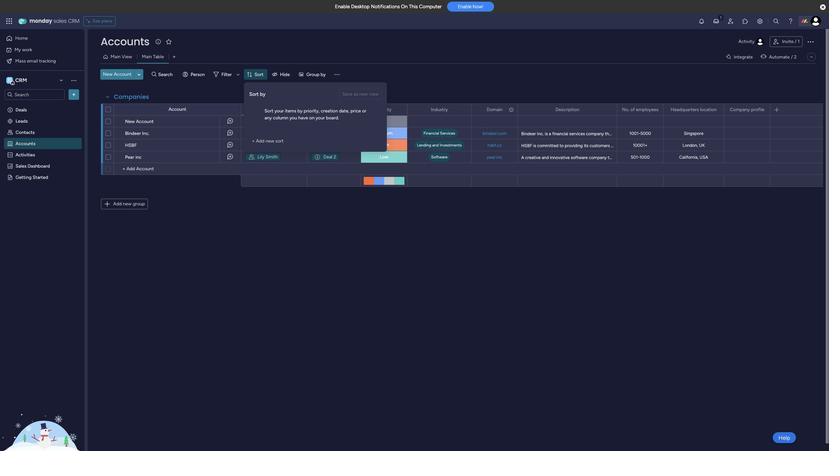 Task type: vqa. For each thing, say whether or not it's contained in the screenshot.
C
yes



Task type: locate. For each thing, give the bounding box(es) containing it.
0 horizontal spatial accounts
[[16, 141, 35, 146]]

services
[[440, 131, 456, 136]]

with right usa at the right top of the page
[[710, 155, 718, 160]]

a right offers
[[699, 143, 701, 148]]

california,
[[680, 155, 699, 160]]

filter
[[222, 72, 232, 77]]

range
[[646, 132, 657, 136]]

1 vertical spatial new
[[125, 119, 135, 125]]

0 vertical spatial 2
[[795, 54, 797, 60]]

enable for enable now!
[[458, 4, 472, 9]]

sales
[[54, 17, 67, 25]]

sort inside popup button
[[255, 72, 264, 77]]

options image for priority
[[398, 104, 403, 115]]

options image right domain field
[[509, 104, 513, 115]]

accounts up view
[[101, 34, 150, 49]]

financial
[[553, 132, 569, 136]]

/ right automate
[[792, 54, 794, 60]]

options image right priority 'field'
[[398, 104, 403, 115]]

hsbf up a
[[522, 143, 533, 148]]

0 horizontal spatial account
[[114, 72, 132, 77]]

2 right automate
[[795, 54, 797, 60]]

0 vertical spatial new
[[266, 138, 275, 144]]

of
[[631, 107, 635, 112], [658, 132, 662, 136], [716, 143, 720, 148]]

of left ways
[[716, 143, 720, 148]]

investing
[[687, 132, 705, 136]]

of right "range" on the right top of the page
[[658, 132, 662, 136]]

0 horizontal spatial inc.
[[142, 131, 150, 136]]

sort up any
[[265, 108, 274, 114]]

options image
[[807, 38, 815, 46], [71, 91, 77, 98], [715, 104, 720, 115]]

new
[[266, 138, 275, 144], [123, 201, 132, 207]]

main left view
[[111, 54, 121, 60]]

show board description image
[[154, 38, 162, 45]]

bindeer up creative
[[522, 132, 536, 136]]

investments
[[440, 143, 462, 148]]

you
[[290, 115, 297, 121]]

column information image right domain field
[[509, 107, 514, 112]]

0 horizontal spatial of
[[631, 107, 635, 112]]

options image right 1
[[807, 38, 815, 46]]

1 vertical spatial your
[[316, 115, 325, 121]]

svg image inside deal 2 element
[[314, 154, 321, 161]]

1 services from the left
[[570, 132, 586, 136]]

0 vertical spatial sort
[[255, 72, 264, 77]]

column information image up have
[[298, 107, 303, 112]]

2 right deal
[[334, 154, 336, 160]]

is
[[545, 132, 548, 136], [534, 143, 537, 148]]

main left table
[[142, 54, 152, 60]]

1 vertical spatial company
[[589, 155, 607, 160]]

companies
[[114, 93, 149, 101]]

new up bindeer inc.
[[125, 119, 135, 125]]

date,
[[339, 108, 350, 114]]

and up the including
[[749, 132, 756, 136]]

accounts
[[101, 34, 150, 49], [16, 141, 35, 146]]

contacts inside list box
[[16, 130, 35, 135]]

items
[[285, 108, 297, 114]]

leads
[[16, 118, 28, 124]]

Companies field
[[112, 93, 151, 101]]

add to favorites image
[[166, 38, 172, 45]]

0 vertical spatial contacts
[[265, 107, 284, 112]]

list box
[[0, 103, 84, 272]]

contacts
[[265, 107, 284, 112], [16, 130, 35, 135]]

that left builds
[[608, 155, 616, 160]]

its
[[584, 143, 589, 148]]

financial
[[424, 131, 439, 136]]

dashboard
[[28, 163, 50, 169]]

add right +
[[256, 138, 265, 144]]

account inside button
[[114, 72, 132, 77]]

pear.inc
[[487, 155, 503, 160]]

1 horizontal spatial add
[[256, 138, 265, 144]]

options image down workspace options icon
[[71, 91, 77, 98]]

0 horizontal spatial contacts
[[16, 130, 35, 135]]

deal 1 element
[[311, 130, 339, 137]]

1 vertical spatial is
[[534, 143, 537, 148]]

0 horizontal spatial services
[[570, 132, 586, 136]]

getting
[[16, 175, 32, 180]]

0 horizontal spatial crm
[[15, 77, 27, 83]]

0 vertical spatial accounts
[[101, 34, 150, 49]]

new account up bindeer inc.
[[125, 119, 154, 125]]

0 vertical spatial crm
[[68, 17, 80, 25]]

option
[[0, 104, 84, 105]]

1 horizontal spatial by
[[298, 108, 303, 114]]

have
[[299, 115, 308, 121]]

1 vertical spatial of
[[658, 132, 662, 136]]

that left the "provides"
[[606, 132, 613, 136]]

1 horizontal spatial new
[[266, 138, 275, 144]]

deals
[[329, 107, 340, 112], [16, 107, 27, 113]]

group
[[133, 201, 145, 207]]

1 vertical spatial add
[[113, 201, 122, 207]]

1 horizontal spatial hsbf
[[522, 143, 533, 148]]

0 horizontal spatial main
[[111, 54, 121, 60]]

enable
[[335, 4, 350, 10], [458, 4, 472, 9]]

svg image left lily
[[248, 154, 255, 161]]

by inside group by popup button
[[321, 72, 326, 77]]

banking
[[663, 132, 678, 136]]

deals up "leads"
[[16, 107, 27, 113]]

company down customers
[[589, 155, 607, 160]]

individuals
[[728, 132, 748, 136]]

by up have
[[298, 108, 303, 114]]

0 horizontal spatial deals
[[16, 107, 27, 113]]

hsbf
[[125, 143, 137, 148], [522, 143, 533, 148]]

headquarters location
[[671, 107, 717, 112]]

3 options image from the left
[[655, 104, 659, 115]]

Search field
[[157, 70, 177, 79]]

enable now! button
[[447, 2, 495, 12]]

by inside sort your items by priority, creation date, price or any column you have on your board.
[[298, 108, 303, 114]]

to left 'help'
[[648, 155, 652, 160]]

by up contacts field
[[260, 91, 266, 97]]

1 horizontal spatial crm
[[68, 17, 80, 25]]

branch.
[[809, 143, 823, 148]]

2 horizontal spatial of
[[716, 143, 720, 148]]

1 main from the left
[[111, 54, 121, 60]]

with left the
[[611, 143, 620, 148]]

the
[[621, 143, 627, 148]]

contacts inside field
[[265, 107, 284, 112]]

1 options image from the left
[[398, 104, 403, 115]]

pear
[[125, 155, 134, 160]]

that
[[606, 132, 613, 136], [608, 155, 616, 160]]

sort your items by priority, creation date, price or any column you have on your board.
[[265, 108, 367, 121]]

1 vertical spatial sort
[[249, 91, 259, 97]]

svg image left deal
[[314, 154, 321, 161]]

contacts down "leads"
[[16, 130, 35, 135]]

usa
[[700, 155, 709, 160]]

company up customers
[[587, 132, 604, 136]]

and right the banking
[[679, 132, 686, 136]]

enable left now!
[[458, 4, 472, 9]]

2 vertical spatial by
[[298, 108, 303, 114]]

a left financial
[[549, 132, 552, 136]]

sort inside sort your items by priority, creation date, price or any column you have on your board.
[[265, 108, 274, 114]]

innovative
[[550, 155, 570, 160]]

1 horizontal spatial of
[[658, 132, 662, 136]]

crm right sales
[[68, 17, 80, 25]]

phoenix levy
[[258, 142, 285, 148]]

virtually
[[694, 155, 709, 160]]

services up variety
[[706, 132, 721, 136]]

1 svg image from the left
[[248, 154, 255, 161]]

0 vertical spatial company
[[587, 132, 604, 136]]

accounts inside list box
[[16, 141, 35, 146]]

best
[[628, 143, 637, 148]]

a
[[522, 155, 525, 160]]

christina overa image
[[811, 16, 822, 27]]

+ Add Account text field
[[117, 165, 238, 173]]

1 horizontal spatial enable
[[458, 4, 472, 9]]

0 vertical spatial that
[[606, 132, 613, 136]]

and right lending
[[433, 143, 439, 148]]

enable left desktop
[[335, 4, 350, 10]]

2 horizontal spatial options image
[[807, 38, 815, 46]]

0 vertical spatial /
[[795, 39, 797, 44]]

1 vertical spatial new account
[[125, 119, 154, 125]]

crm inside workspace selection element
[[15, 77, 27, 83]]

pear inc
[[125, 155, 142, 160]]

1 horizontal spatial 2
[[795, 54, 797, 60]]

options image left company at the top right
[[715, 104, 720, 115]]

0 vertical spatial by
[[321, 72, 326, 77]]

1 horizontal spatial /
[[795, 39, 797, 44]]

main
[[111, 54, 121, 60], [142, 54, 152, 60]]

add left group
[[113, 201, 122, 207]]

501-
[[631, 155, 640, 160]]

sort down "sort" popup button
[[249, 91, 259, 97]]

autopilot image
[[761, 52, 767, 61]]

2 vertical spatial options image
[[715, 104, 720, 115]]

/ for 1
[[795, 39, 797, 44]]

svg image
[[248, 154, 255, 161], [314, 154, 321, 161]]

angle down image
[[137, 72, 141, 77]]

0 vertical spatial your
[[275, 108, 284, 114]]

services up providing
[[570, 132, 586, 136]]

1 vertical spatial options image
[[71, 91, 77, 98]]

Description field
[[554, 106, 582, 113]]

hsbf for hsbf
[[125, 143, 137, 148]]

0 horizontal spatial new
[[123, 201, 132, 207]]

activities
[[16, 152, 35, 158]]

of right the "no."
[[631, 107, 635, 112]]

2 services from the left
[[706, 132, 721, 136]]

1 vertical spatial that
[[608, 155, 616, 160]]

1 horizontal spatial contacts
[[265, 107, 284, 112]]

deals up board.
[[329, 107, 340, 112]]

1 horizontal spatial deals
[[329, 107, 340, 112]]

1 horizontal spatial svg image
[[314, 154, 321, 161]]

1 horizontal spatial accounts
[[101, 34, 150, 49]]

your right "on"
[[316, 115, 325, 121]]

options image up "range" on the right top of the page
[[655, 104, 659, 115]]

0 horizontal spatial hsbf
[[125, 143, 137, 148]]

1 horizontal spatial your
[[316, 115, 325, 121]]

by right the group
[[321, 72, 326, 77]]

contacts up any
[[265, 107, 284, 112]]

0 vertical spatial is
[[545, 132, 548, 136]]

0 vertical spatial add
[[256, 138, 265, 144]]

svg image for lily
[[248, 154, 255, 161]]

dapulse close image
[[821, 4, 826, 11]]

/ left 1
[[795, 39, 797, 44]]

new inside button
[[123, 201, 132, 207]]

Headquarters location field
[[670, 106, 719, 113]]

experience,
[[655, 143, 677, 148]]

sort up the sort by
[[255, 72, 264, 77]]

new down main view button
[[103, 72, 113, 77]]

hsbf up pear in the top left of the page
[[125, 143, 137, 148]]

1 horizontal spatial main
[[142, 54, 152, 60]]

1 horizontal spatial is
[[545, 132, 548, 136]]

0 vertical spatial new
[[103, 72, 113, 77]]

svg image inside lily smith element
[[248, 154, 255, 161]]

4 options image from the left
[[762, 104, 766, 115]]

1001-5000
[[630, 131, 652, 136]]

automate / 2
[[770, 54, 797, 60]]

person button
[[180, 69, 209, 80]]

No. of employees field
[[621, 106, 661, 113]]

1 horizontal spatial bindeer
[[522, 132, 536, 136]]

1 vertical spatial 2
[[334, 154, 336, 160]]

0 horizontal spatial svg image
[[248, 154, 255, 161]]

workspace selection element
[[6, 77, 28, 85]]

accounts up activities
[[16, 141, 35, 146]]

new inside button
[[103, 72, 113, 77]]

inc. for bindeer inc.
[[142, 131, 150, 136]]

1 vertical spatial account
[[169, 107, 186, 112]]

options image right company at the top right
[[762, 104, 766, 115]]

0 vertical spatial options image
[[807, 38, 815, 46]]

0 horizontal spatial add
[[113, 201, 122, 207]]

arrow down image
[[234, 71, 242, 79]]

2 horizontal spatial by
[[321, 72, 326, 77]]

1 vertical spatial accounts
[[16, 141, 35, 146]]

1 vertical spatial crm
[[15, 77, 27, 83]]

0 horizontal spatial bindeer
[[125, 131, 141, 136]]

new account inside button
[[103, 72, 132, 77]]

search everything image
[[773, 18, 780, 25]]

select product image
[[6, 18, 13, 25]]

0 vertical spatial account
[[114, 72, 132, 77]]

2 vertical spatial sort
[[265, 108, 274, 114]]

inc.
[[142, 131, 150, 136], [538, 132, 544, 136]]

lily smith element
[[245, 153, 281, 161]]

0 horizontal spatial /
[[792, 54, 794, 60]]

low
[[380, 154, 389, 160]]

your up column
[[275, 108, 284, 114]]

add inside button
[[113, 201, 122, 207]]

sales dashboard
[[16, 163, 50, 169]]

2 svg image from the left
[[314, 154, 321, 161]]

provides
[[614, 132, 631, 136]]

bindeer up the pear inc
[[125, 131, 141, 136]]

/ inside button
[[795, 39, 797, 44]]

column information image
[[298, 107, 303, 112], [509, 107, 514, 112]]

hide
[[280, 72, 290, 77]]

0 horizontal spatial is
[[534, 143, 537, 148]]

1 vertical spatial by
[[260, 91, 266, 97]]

0 vertical spatial new account
[[103, 72, 132, 77]]

is up creative
[[534, 143, 537, 148]]

company profile
[[731, 107, 765, 112]]

hsbf is committed to providing its customers with the best possible experience, and offers a variety of ways to bank, including online, mobile, and in-branch.
[[522, 143, 823, 148]]

crm right workspace icon
[[15, 77, 27, 83]]

0 vertical spatial of
[[631, 107, 635, 112]]

options image for no. of employees
[[655, 104, 659, 115]]

add view image
[[173, 54, 176, 59]]

employees
[[637, 107, 659, 112]]

Deals field
[[327, 106, 342, 113]]

alex green element
[[245, 130, 283, 137]]

solutions
[[630, 155, 647, 160]]

Accounts field
[[99, 34, 151, 49]]

deals inside field
[[329, 107, 340, 112]]

table
[[153, 54, 164, 60]]

by
[[321, 72, 326, 77], [260, 91, 266, 97], [298, 108, 303, 114]]

0 horizontal spatial options image
[[71, 91, 77, 98]]

1 horizontal spatial account
[[136, 119, 154, 125]]

1 vertical spatial contacts
[[16, 130, 35, 135]]

lottie animation element
[[0, 385, 84, 452]]

menu image
[[334, 71, 341, 78]]

add inside button
[[256, 138, 265, 144]]

2 main from the left
[[142, 54, 152, 60]]

is up the committed
[[545, 132, 548, 136]]

singapore
[[685, 131, 704, 136]]

hide button
[[270, 69, 294, 80]]

0 horizontal spatial by
[[260, 91, 266, 97]]

1 horizontal spatial with
[[710, 155, 718, 160]]

options image
[[398, 104, 403, 115], [509, 104, 513, 115], [655, 104, 659, 115], [762, 104, 766, 115]]

on
[[309, 115, 315, 121]]

sort
[[255, 72, 264, 77], [249, 91, 259, 97], [265, 108, 274, 114]]

creation
[[321, 108, 338, 114]]

1 vertical spatial new
[[123, 201, 132, 207]]

this
[[409, 4, 418, 10]]

and
[[679, 132, 686, 136], [749, 132, 756, 136], [433, 143, 439, 148], [678, 143, 685, 148], [796, 143, 803, 148], [542, 155, 549, 160]]

0 horizontal spatial new
[[103, 72, 113, 77]]

a left wide at top right
[[632, 132, 634, 136]]

enable inside button
[[458, 4, 472, 9]]

1 image
[[719, 14, 724, 21]]

0 horizontal spatial enable
[[335, 4, 350, 10]]

workspace options image
[[71, 77, 77, 84]]

1 horizontal spatial services
[[706, 132, 721, 136]]

1 horizontal spatial inc.
[[538, 132, 544, 136]]

bindeer.com link
[[482, 131, 508, 136]]

+
[[252, 138, 255, 144]]

notifications image
[[699, 18, 706, 25]]

new account down main view button
[[103, 72, 132, 77]]

1 vertical spatial /
[[792, 54, 794, 60]]

0 horizontal spatial with
[[611, 143, 620, 148]]



Task type: describe. For each thing, give the bounding box(es) containing it.
help image
[[788, 18, 795, 25]]

Search in workspace field
[[14, 91, 55, 99]]

add new group button
[[101, 199, 148, 210]]

main table button
[[137, 52, 169, 62]]

priority
[[377, 107, 392, 112]]

view
[[122, 54, 132, 60]]

email
[[27, 58, 38, 64]]

2 options image from the left
[[509, 104, 513, 115]]

smith
[[266, 154, 278, 160]]

bindeer inc.
[[125, 131, 150, 136]]

home button
[[4, 33, 71, 44]]

sort for sort by
[[249, 91, 259, 97]]

deals inside list box
[[16, 107, 27, 113]]

automate
[[770, 54, 790, 60]]

on
[[401, 4, 408, 10]]

london, uk
[[683, 143, 705, 148]]

0 horizontal spatial 2
[[334, 154, 336, 160]]

Contacts field
[[263, 106, 286, 113]]

help button
[[774, 433, 797, 444]]

invite members image
[[728, 18, 735, 25]]

0 horizontal spatial a
[[549, 132, 552, 136]]

domain
[[487, 107, 503, 112]]

Company profile field
[[729, 106, 767, 113]]

mobile,
[[781, 143, 795, 148]]

lily smith
[[258, 154, 278, 160]]

to up ways
[[722, 132, 727, 136]]

sort for sort
[[255, 72, 264, 77]]

1 vertical spatial with
[[710, 155, 718, 160]]

work
[[22, 47, 32, 53]]

board.
[[326, 115, 339, 121]]

2 vertical spatial of
[[716, 143, 720, 148]]

Domain field
[[485, 106, 505, 113]]

computer
[[419, 4, 442, 10]]

price
[[351, 108, 361, 114]]

enable desktop notifications on this computer
[[335, 4, 442, 10]]

new inside button
[[266, 138, 275, 144]]

Industry field
[[430, 106, 450, 113]]

by for group by
[[321, 72, 326, 77]]

2 horizontal spatial account
[[169, 107, 186, 112]]

0 vertical spatial with
[[611, 143, 620, 148]]

group by
[[307, 72, 326, 77]]

inc. for bindeer inc. is a financial services company that provides a wide range of banking and investing services to individuals and businesses.
[[538, 132, 544, 136]]

other.
[[730, 155, 741, 160]]

california, usa
[[680, 155, 709, 160]]

1 horizontal spatial column information image
[[509, 107, 514, 112]]

financial services
[[424, 131, 456, 136]]

main for main table
[[142, 54, 152, 60]]

svg image
[[248, 142, 255, 149]]

new account button
[[100, 69, 134, 80]]

plans
[[102, 18, 112, 24]]

inbox image
[[714, 18, 720, 25]]

a creative and innovative software company that builds solutions to help people connect virtually with each other.
[[522, 155, 741, 160]]

0 horizontal spatial column information image
[[298, 107, 303, 112]]

any
[[265, 115, 272, 121]]

by for sort by
[[260, 91, 266, 97]]

1 horizontal spatial new
[[125, 119, 135, 125]]

1
[[798, 39, 800, 44]]

variety
[[702, 143, 715, 148]]

5000
[[641, 131, 652, 136]]

2 horizontal spatial a
[[699, 143, 701, 148]]

company
[[731, 107, 751, 112]]

started
[[33, 175, 48, 180]]

invite / 1 button
[[770, 36, 803, 47]]

public dashboard image
[[7, 163, 13, 169]]

1 horizontal spatial options image
[[715, 104, 720, 115]]

my work
[[15, 47, 32, 53]]

workspace image
[[6, 77, 13, 84]]

industry
[[431, 107, 448, 112]]

bindeer.com
[[483, 131, 507, 136]]

public board image
[[7, 174, 13, 181]]

to right ways
[[732, 143, 736, 148]]

possible
[[638, 143, 654, 148]]

2 vertical spatial account
[[136, 119, 154, 125]]

sort button
[[244, 69, 268, 80]]

mass email tracking
[[15, 58, 56, 64]]

svg image for deal
[[314, 154, 321, 161]]

software
[[571, 155, 588, 160]]

london,
[[683, 143, 699, 148]]

or
[[362, 108, 367, 114]]

sort for sort your items by priority, creation date, price or any column you have on your board.
[[265, 108, 274, 114]]

mass email tracking button
[[4, 56, 71, 66]]

1000
[[640, 155, 650, 160]]

main for main view
[[111, 54, 121, 60]]

my
[[15, 47, 21, 53]]

sort
[[276, 138, 284, 144]]

online,
[[767, 143, 780, 148]]

priority,
[[304, 108, 320, 114]]

emails settings image
[[757, 18, 764, 25]]

apps image
[[743, 18, 749, 25]]

options image for company profile
[[762, 104, 766, 115]]

location
[[701, 107, 717, 112]]

sales
[[16, 163, 27, 169]]

businesses.
[[757, 132, 779, 136]]

bindeer for bindeer inc. is a financial services company that provides a wide range of banking and investing services to individuals and businesses.
[[522, 132, 536, 136]]

enable now!
[[458, 4, 484, 9]]

medium
[[376, 131, 393, 136]]

0 horizontal spatial your
[[275, 108, 284, 114]]

deal 2 element
[[311, 153, 339, 161]]

customers
[[590, 143, 610, 148]]

bindeer for bindeer inc.
[[125, 131, 141, 136]]

my work button
[[4, 45, 71, 55]]

group
[[307, 72, 320, 77]]

deal
[[324, 154, 333, 160]]

phoenix levy element
[[245, 141, 288, 149]]

people
[[663, 155, 676, 160]]

and left the in-
[[796, 143, 803, 148]]

deal 2
[[324, 154, 336, 160]]

dapulse integrations image
[[727, 54, 732, 59]]

phoenix
[[258, 142, 274, 148]]

/ for 2
[[792, 54, 794, 60]]

inc
[[135, 155, 142, 160]]

software
[[432, 155, 448, 160]]

and left offers
[[678, 143, 685, 148]]

activity
[[739, 39, 755, 44]]

of inside field
[[631, 107, 635, 112]]

10001+
[[634, 143, 648, 148]]

enable for enable desktop notifications on this computer
[[335, 4, 350, 10]]

levy
[[275, 142, 285, 148]]

getting started
[[16, 175, 48, 180]]

Priority field
[[375, 106, 394, 113]]

lottie animation image
[[0, 385, 84, 452]]

offers
[[686, 143, 698, 148]]

lending and investments
[[417, 143, 462, 148]]

profile
[[752, 107, 765, 112]]

see plans
[[92, 18, 112, 24]]

1 horizontal spatial a
[[632, 132, 634, 136]]

person
[[191, 72, 205, 77]]

list box containing deals
[[0, 103, 84, 272]]

each
[[720, 155, 729, 160]]

column information image
[[352, 107, 357, 112]]

no.
[[623, 107, 630, 112]]

now!
[[473, 4, 484, 9]]

collapse board header image
[[810, 54, 815, 60]]

and down the committed
[[542, 155, 549, 160]]

filter button
[[211, 69, 242, 80]]

providing
[[565, 143, 583, 148]]

hsbf for hsbf is committed to providing its customers with the best possible experience, and offers a variety of ways to bank, including online, mobile, and in-branch.
[[522, 143, 533, 148]]

to down financial
[[560, 143, 564, 148]]

see
[[92, 18, 100, 24]]

monday sales crm
[[29, 17, 80, 25]]

desktop
[[351, 4, 370, 10]]

v2 search image
[[152, 71, 157, 78]]

activity button
[[736, 36, 768, 47]]

lending
[[417, 143, 432, 148]]

501-1000
[[631, 155, 650, 160]]



